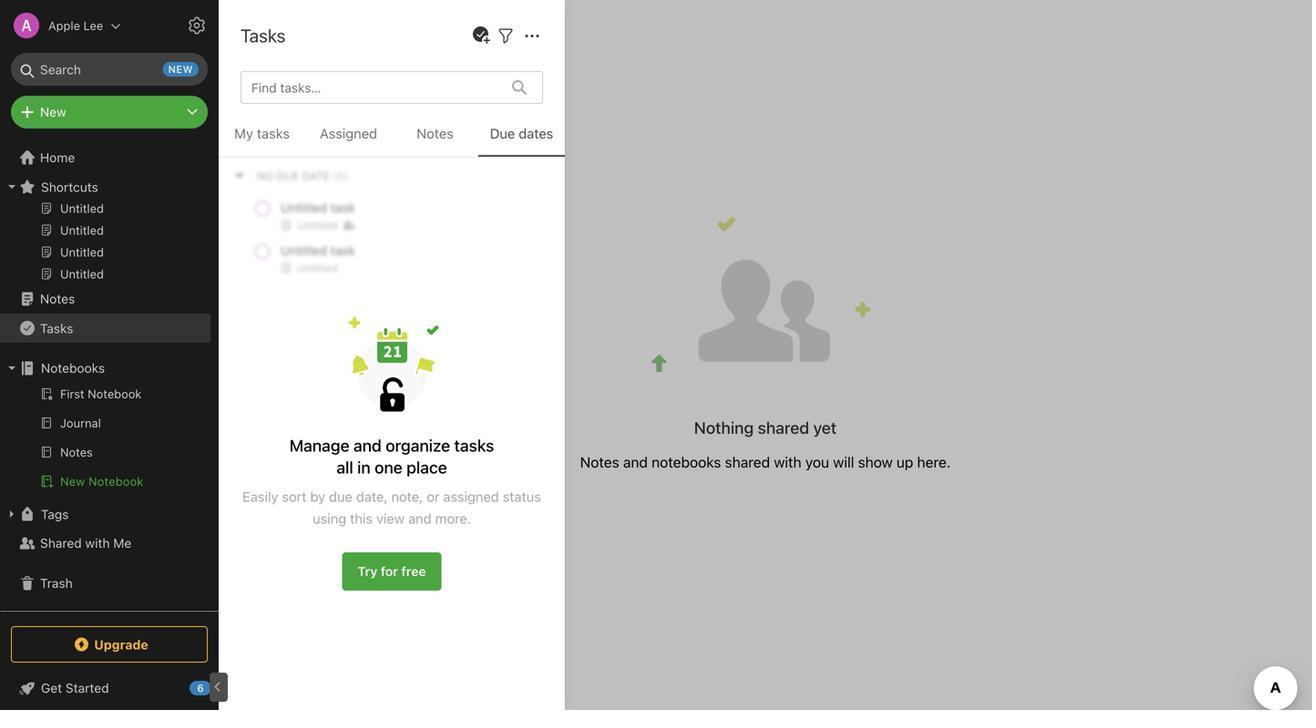 Task type: describe. For each thing, give the bounding box(es) containing it.
shared with me link
[[0, 529, 211, 558]]

new for new
[[40, 104, 66, 119]]

view
[[376, 510, 405, 526]]

note,
[[391, 489, 423, 504]]

up
[[897, 453, 914, 471]]

or
[[427, 489, 440, 504]]

settings image
[[186, 15, 208, 36]]

notebooks
[[652, 453, 721, 471]]

Find tasks… text field
[[244, 73, 501, 102]]

sort
[[282, 489, 307, 504]]

my tasks
[[234, 125, 290, 141]]

home
[[40, 150, 75, 165]]

organize
[[386, 436, 450, 455]]

trash
[[40, 576, 73, 591]]

manage
[[290, 436, 350, 455]]

tree containing home
[[0, 18, 219, 610]]

by
[[310, 489, 325, 504]]

show
[[858, 453, 893, 471]]

expand tags image
[[5, 507, 19, 521]]

date,
[[356, 489, 388, 504]]

expand notebooks image
[[5, 361, 19, 376]]

manage and organize tasks all in one place
[[290, 436, 494, 477]]

and for manage
[[354, 436, 382, 455]]

due
[[490, 125, 515, 141]]

notebooks link
[[0, 354, 211, 383]]

shortcuts button
[[0, 172, 211, 201]]

my
[[234, 125, 253, 141]]

for
[[381, 564, 398, 579]]

and for notes
[[623, 453, 648, 471]]

shared with me element
[[219, 0, 1312, 710]]

Search text field
[[24, 53, 195, 86]]

new notebook group
[[0, 383, 211, 499]]

home link
[[0, 143, 219, 172]]

0 horizontal spatial with
[[85, 535, 110, 551]]

tags
[[41, 507, 69, 522]]

upgrade
[[94, 637, 148, 652]]

click to collapse image
[[212, 676, 226, 698]]

tasks inside button
[[40, 321, 73, 336]]

shared inside tree
[[40, 535, 82, 551]]

assigned
[[443, 489, 499, 504]]

new task image
[[470, 25, 492, 46]]

due dates button
[[479, 122, 565, 157]]

1 vertical spatial shared
[[725, 453, 770, 471]]

Filter tasks field
[[495, 24, 517, 47]]

1 horizontal spatial tasks
[[241, 25, 286, 46]]

here.
[[917, 453, 951, 471]]

yet
[[814, 418, 837, 437]]

all
[[337, 458, 353, 477]]

notes inside shared with me element
[[580, 453, 619, 471]]

in
[[357, 458, 371, 477]]

easily sort by due date, note, or assigned status using this view and more.
[[243, 489, 541, 526]]

new for new notebook
[[60, 474, 85, 488]]

0 vertical spatial shared
[[758, 418, 810, 437]]

new search field
[[24, 53, 199, 86]]

more.
[[435, 510, 471, 526]]



Task type: locate. For each thing, give the bounding box(es) containing it.
0 horizontal spatial shared
[[40, 535, 82, 551]]

new up the 'home'
[[40, 104, 66, 119]]

tasks right my
[[257, 125, 290, 141]]

1 vertical spatial new
[[60, 474, 85, 488]]

0 horizontal spatial tasks
[[40, 321, 73, 336]]

1 vertical spatial me
[[113, 535, 131, 551]]

shortcuts
[[41, 179, 98, 194]]

more actions and view options image
[[521, 25, 543, 47]]

recent
[[21, 160, 60, 173]]

tasks up the "assigned" at bottom left
[[454, 436, 494, 455]]

tasks up notebooks
[[40, 321, 73, 336]]

get started
[[41, 680, 109, 695]]

new button
[[11, 96, 208, 129]]

notebook
[[88, 474, 144, 488]]

0 vertical spatial shared with me
[[246, 26, 370, 47]]

shared with me up "find tasks…" text box
[[246, 26, 370, 47]]

1 vertical spatial shared with me
[[40, 535, 131, 551]]

my tasks button
[[219, 122, 305, 157]]

More actions and view options field
[[517, 24, 543, 47]]

shared with me down tags button
[[40, 535, 131, 551]]

tree
[[0, 18, 219, 610]]

0 horizontal spatial me
[[113, 535, 131, 551]]

notes inside button
[[417, 125, 454, 141]]

assigned
[[320, 125, 377, 141]]

with down tags button
[[85, 535, 110, 551]]

recent notes
[[21, 160, 95, 173]]

tasks button
[[0, 314, 211, 343]]

notes left notebooks
[[580, 453, 619, 471]]

0 vertical spatial shared
[[246, 26, 303, 47]]

new
[[168, 63, 193, 75]]

notes and notebooks shared with you will show up here.
[[580, 453, 951, 471]]

apple lee
[[48, 19, 103, 32]]

tasks inside "manage and organize tasks all in one place"
[[454, 436, 494, 455]]

tasks right settings image
[[241, 25, 286, 46]]

0 vertical spatial with
[[307, 26, 341, 47]]

0 horizontal spatial and
[[354, 436, 382, 455]]

shared with me inside shared with me element
[[246, 26, 370, 47]]

2 horizontal spatial with
[[774, 453, 802, 471]]

notes inside group
[[63, 160, 95, 173]]

tags button
[[0, 499, 211, 529]]

me up "find tasks…" text box
[[345, 26, 370, 47]]

0 vertical spatial tasks
[[241, 25, 286, 46]]

started
[[66, 680, 109, 695]]

Account field
[[0, 7, 121, 44]]

0 horizontal spatial tasks
[[257, 125, 290, 141]]

using
[[313, 510, 346, 526]]

shared up notes and notebooks shared with you will show up here.
[[758, 418, 810, 437]]

easily
[[243, 489, 278, 504]]

try
[[358, 564, 378, 579]]

with
[[307, 26, 341, 47], [774, 453, 802, 471], [85, 535, 110, 551]]

and inside easily sort by due date, note, or assigned status using this view and more.
[[408, 510, 432, 526]]

Help and Learning task checklist field
[[0, 674, 219, 703]]

try for free button
[[342, 552, 442, 591]]

and inside shared with me element
[[623, 453, 648, 471]]

new notebook button
[[0, 470, 211, 492]]

shared down tags in the left of the page
[[40, 535, 82, 551]]

and up in
[[354, 436, 382, 455]]

new inside new notebook button
[[60, 474, 85, 488]]

notes up shortcuts
[[63, 160, 95, 173]]

1 horizontal spatial shared
[[246, 26, 303, 47]]

2 horizontal spatial and
[[623, 453, 648, 471]]

shared with me
[[246, 26, 370, 47], [40, 535, 131, 551]]

me down tags button
[[113, 535, 131, 551]]

2 vertical spatial with
[[85, 535, 110, 551]]

tasks
[[257, 125, 290, 141], [454, 436, 494, 455]]

place
[[407, 458, 447, 477]]

due
[[329, 489, 353, 504]]

with left you
[[774, 453, 802, 471]]

0 vertical spatial tasks
[[257, 125, 290, 141]]

new
[[40, 104, 66, 119], [60, 474, 85, 488]]

notes
[[417, 125, 454, 141], [63, 160, 95, 173], [40, 291, 75, 306], [580, 453, 619, 471]]

0 vertical spatial new
[[40, 104, 66, 119]]

notebooks
[[41, 360, 105, 376]]

and inside "manage and organize tasks all in one place"
[[354, 436, 382, 455]]

shared with me inside shared with me link
[[40, 535, 131, 551]]

shared
[[758, 418, 810, 437], [725, 453, 770, 471]]

new inside new popup button
[[40, 104, 66, 119]]

1 horizontal spatial and
[[408, 510, 432, 526]]

1 vertical spatial with
[[774, 453, 802, 471]]

1 vertical spatial tasks
[[40, 321, 73, 336]]

apple
[[48, 19, 80, 32]]

one
[[375, 458, 403, 477]]

notes link
[[0, 284, 211, 314]]

6
[[197, 682, 204, 694]]

nothing shared yet
[[694, 418, 837, 437]]

1 horizontal spatial tasks
[[454, 436, 494, 455]]

new notebook
[[60, 474, 144, 488]]

tasks
[[241, 25, 286, 46], [40, 321, 73, 336]]

assigned button
[[305, 122, 392, 157]]

tasks inside button
[[257, 125, 290, 141]]

shared down nothing shared yet
[[725, 453, 770, 471]]

status
[[503, 489, 541, 504]]

filter tasks image
[[495, 25, 517, 47]]

free
[[401, 564, 426, 579]]

due dates
[[490, 125, 554, 141]]

1 horizontal spatial shared with me
[[246, 26, 370, 47]]

nothing
[[694, 418, 754, 437]]

trash link
[[0, 569, 211, 598]]

0 horizontal spatial shared with me
[[40, 535, 131, 551]]

notes button
[[392, 122, 479, 157]]

recent notes group
[[0, 47, 211, 292]]

upgrade button
[[11, 626, 208, 663]]

will
[[833, 453, 854, 471]]

1 vertical spatial tasks
[[454, 436, 494, 455]]

notes left due
[[417, 125, 454, 141]]

dates
[[519, 125, 554, 141]]

shared right settings image
[[246, 26, 303, 47]]

new up tags in the left of the page
[[60, 474, 85, 488]]

and
[[354, 436, 382, 455], [623, 453, 648, 471], [408, 510, 432, 526]]

notes up tasks button
[[40, 291, 75, 306]]

1 horizontal spatial with
[[307, 26, 341, 47]]

try for free
[[358, 564, 426, 579]]

0 vertical spatial me
[[345, 26, 370, 47]]

1 horizontal spatial me
[[345, 26, 370, 47]]

lee
[[83, 19, 103, 32]]

with up "find tasks…" text box
[[307, 26, 341, 47]]

get
[[41, 680, 62, 695]]

you
[[806, 453, 829, 471]]

1 vertical spatial shared
[[40, 535, 82, 551]]

and down the note,
[[408, 510, 432, 526]]

me
[[345, 26, 370, 47], [113, 535, 131, 551]]

this
[[350, 510, 373, 526]]

and left notebooks
[[623, 453, 648, 471]]

shared
[[246, 26, 303, 47], [40, 535, 82, 551]]



Task type: vqa. For each thing, say whether or not it's contained in the screenshot.
new search field
yes



